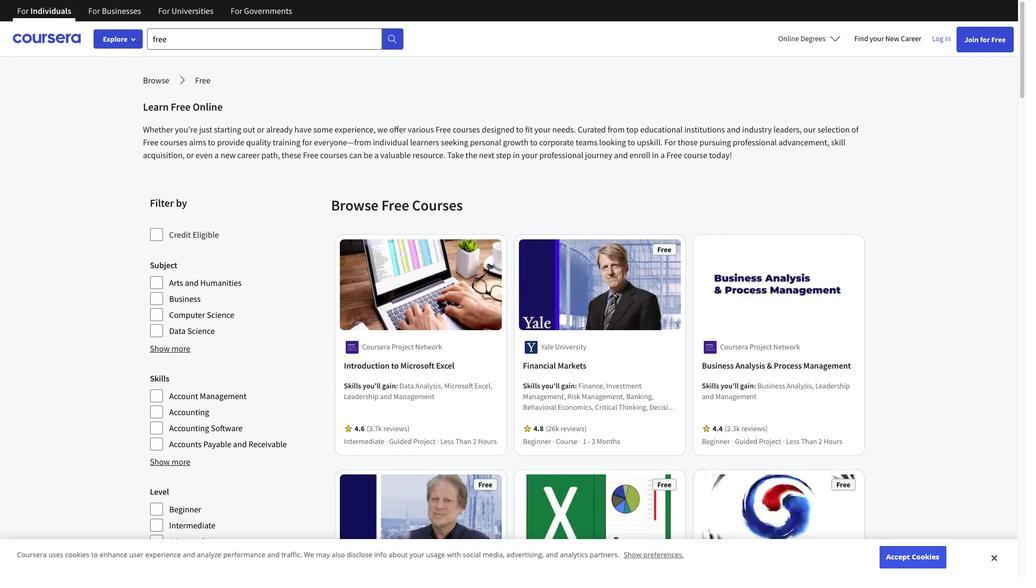 Task type: vqa. For each thing, say whether or not it's contained in the screenshot.
Schools at the left of the page
no



Task type: locate. For each thing, give the bounding box(es) containing it.
analysis, down introduction to microsoft excel link
[[415, 381, 443, 391]]

0 vertical spatial show
[[150, 343, 170, 354]]

a down upskill. at top
[[661, 150, 665, 160]]

2 horizontal spatial a
[[661, 150, 665, 160]]

courses
[[412, 196, 463, 215]]

3 reviews) from the left
[[742, 424, 768, 434]]

more down accounts
[[172, 456, 190, 467]]

2 a from the left
[[374, 150, 379, 160]]

0 horizontal spatial hours
[[478, 437, 497, 447]]

data science
[[169, 325, 215, 336]]

3 gain from the left
[[740, 381, 754, 391]]

management
[[803, 360, 851, 371], [200, 391, 247, 401], [393, 392, 434, 402], [716, 392, 757, 402], [523, 435, 564, 444]]

whether
[[143, 124, 173, 135]]

courses up seeking
[[453, 124, 480, 135]]

analysis
[[736, 360, 765, 371]]

in down upskill. at top
[[652, 150, 659, 160]]

arts and humanities
[[169, 277, 242, 288]]

these
[[282, 150, 301, 160]]

beginner down '4.4'
[[702, 437, 730, 447]]

financial up '4.8 (26k reviews)'
[[549, 413, 577, 423]]

0 horizontal spatial coursera
[[17, 550, 47, 560]]

0 vertical spatial courses
[[453, 124, 480, 135]]

data down computer
[[169, 325, 186, 336]]

science down humanities
[[207, 309, 234, 320]]

0 horizontal spatial professional
[[539, 150, 583, 160]]

for right join
[[980, 35, 990, 44]]

subject
[[150, 260, 177, 270]]

business down "&"
[[758, 381, 785, 391]]

microsoft up 'data analysis, microsoft excel, leadership and management' at the left bottom of page
[[400, 360, 434, 371]]

browse
[[143, 75, 169, 86], [331, 196, 379, 215]]

to down fit
[[530, 137, 538, 148]]

eligible
[[193, 229, 219, 240]]

2 hours from the left
[[824, 437, 843, 447]]

network up introduction to microsoft excel link
[[415, 342, 442, 352]]

1 guided from the left
[[389, 437, 412, 447]]

gain up the risk
[[561, 381, 575, 391]]

more for data
[[172, 343, 190, 354]]

: down 'introduction to microsoft excel'
[[396, 381, 398, 391]]

level group
[[150, 485, 325, 564]]

2 less from the left
[[786, 437, 800, 447]]

1 horizontal spatial than
[[801, 437, 817, 447]]

network up process
[[773, 342, 800, 352]]

2 skills you'll gain : from the left
[[523, 381, 579, 391]]

for left governments
[[231, 5, 242, 16]]

2 horizontal spatial reviews)
[[742, 424, 768, 434]]

business up computer
[[169, 293, 201, 304]]

explore button
[[94, 29, 143, 49]]

skills you'll gain : down introduction
[[344, 381, 400, 391]]

browse down can
[[331, 196, 379, 215]]

2 vertical spatial courses
[[320, 150, 348, 160]]

your down growth
[[521, 150, 538, 160]]

1 horizontal spatial less
[[786, 437, 800, 447]]

2 than from the left
[[801, 437, 817, 447]]

coursera left uses
[[17, 550, 47, 560]]

1 vertical spatial browse
[[331, 196, 379, 215]]

6 · from the left
[[783, 437, 785, 447]]

1 vertical spatial show more
[[150, 456, 190, 467]]

1 vertical spatial intermediate
[[169, 520, 215, 531]]

gain for markets
[[561, 381, 575, 391]]

0 horizontal spatial beginner
[[169, 504, 201, 515]]

1 you'll from the left
[[363, 381, 381, 391]]

0 vertical spatial financial
[[523, 360, 556, 371]]

for left the businesses
[[88, 5, 100, 16]]

coursera up analysis
[[720, 342, 748, 352]]

1 gain from the left
[[382, 381, 396, 391]]

0 horizontal spatial less
[[440, 437, 454, 447]]

free inside join for free "link"
[[991, 35, 1006, 44]]

0 horizontal spatial microsoft
[[400, 360, 434, 371]]

gain down 'introduction to microsoft excel'
[[382, 381, 396, 391]]

and inside subject group
[[185, 277, 199, 288]]

0 horizontal spatial business
[[169, 293, 201, 304]]

2 horizontal spatial business
[[758, 381, 785, 391]]

data analysis, microsoft excel, leadership and management
[[344, 381, 492, 402]]

analysis, for process
[[787, 381, 814, 391]]

1 horizontal spatial data
[[400, 381, 414, 391]]

online left degrees
[[778, 34, 799, 43]]

and inside 'data analysis, microsoft excel, leadership and management'
[[380, 392, 392, 402]]

1 vertical spatial science
[[187, 325, 215, 336]]

markets
[[558, 360, 586, 371]]

for left individuals
[[17, 5, 29, 16]]

0 horizontal spatial analysis,
[[415, 381, 443, 391]]

data inside 'data analysis, microsoft excel, leadership and management'
[[400, 381, 414, 391]]

upskill.
[[637, 137, 663, 148]]

2 gain from the left
[[561, 381, 575, 391]]

next
[[479, 150, 494, 160]]

management inside 'data analysis, microsoft excel, leadership and management'
[[393, 392, 434, 402]]

: for markets
[[575, 381, 577, 391]]

analysis,
[[415, 381, 443, 391], [787, 381, 814, 391], [579, 413, 606, 423]]

management inside business analysis, leadership and management
[[716, 392, 757, 402]]

business for business analysis, leadership and management
[[758, 381, 785, 391]]

network for excel
[[415, 342, 442, 352]]

1 horizontal spatial coursera project network
[[720, 342, 800, 352]]

analysis, down process
[[787, 381, 814, 391]]

for inside whether you're just starting out or already have some experience, we offer various free courses designed to fit your needs. curated from top educational institutions and industry leaders, our selection of free courses aims to provide quality training for everyone—from individual learners seeking personal growth to corporate teams looking to upskill. for those pursuing professional advancement, skill acquisition, or even a new career path, these free courses can be a valuable resource. take the next step in your professional journey and enroll in a free course today!
[[302, 137, 312, 148]]

data inside subject group
[[169, 325, 186, 336]]

arts
[[169, 277, 183, 288]]

show more for data science
[[150, 343, 190, 354]]

your right fit
[[534, 124, 551, 135]]

resource.
[[413, 150, 446, 160]]

2 : from the left
[[575, 381, 577, 391]]

accounting for accounting
[[169, 407, 209, 417]]

thinking,
[[619, 403, 648, 412]]

online up just
[[193, 100, 223, 113]]

skills up '4.4'
[[702, 381, 719, 391]]

leadership
[[815, 381, 850, 391], [344, 392, 378, 402], [615, 424, 650, 434]]

2 horizontal spatial skills you'll gain :
[[702, 381, 758, 391]]

microsoft
[[400, 360, 434, 371], [444, 381, 473, 391]]

skills you'll gain : down financial markets
[[523, 381, 579, 391]]

skills up account
[[150, 373, 169, 384]]

1 network from the left
[[415, 342, 442, 352]]

a right be
[[374, 150, 379, 160]]

1 horizontal spatial gain
[[561, 381, 575, 391]]

1 less from the left
[[440, 437, 454, 447]]

2 vertical spatial show
[[624, 550, 642, 560]]

1 vertical spatial show more button
[[150, 455, 190, 468]]

for for businesses
[[88, 5, 100, 16]]

1 vertical spatial show
[[150, 456, 170, 467]]

1 horizontal spatial in
[[652, 150, 659, 160]]

accounting down account
[[169, 407, 209, 417]]

2 for process
[[819, 437, 822, 447]]

financial markets link
[[523, 359, 676, 372]]

2 horizontal spatial leadership
[[815, 381, 850, 391]]

professional
[[733, 137, 777, 148], [539, 150, 583, 160]]

designed
[[482, 124, 514, 135]]

find your new career
[[855, 34, 922, 43]]

show up "level"
[[150, 456, 170, 467]]

beginner up advanced
[[169, 504, 201, 515]]

1 than from the left
[[455, 437, 471, 447]]

and right arts
[[185, 277, 199, 288]]

1 vertical spatial microsoft
[[444, 381, 473, 391]]

or right out
[[257, 124, 265, 135]]

professional down industry
[[733, 137, 777, 148]]

hours for introduction to microsoft excel
[[478, 437, 497, 447]]

2 reviews) from the left
[[561, 424, 587, 434]]

for down educational
[[664, 137, 676, 148]]

2 vertical spatial leadership
[[615, 424, 650, 434]]

the
[[466, 150, 477, 160]]

analysis, inside 'data analysis, microsoft excel, leadership and management'
[[415, 381, 443, 391]]

management down regulations
[[523, 435, 564, 444]]

3 skills you'll gain : from the left
[[702, 381, 758, 391]]

compliance,
[[575, 424, 614, 434]]

leaders,
[[774, 124, 802, 135]]

coursera up introduction
[[362, 342, 390, 352]]

4 · from the left
[[579, 437, 581, 447]]

1 horizontal spatial a
[[374, 150, 379, 160]]

starting
[[214, 124, 241, 135]]

2 coursera project network from the left
[[720, 342, 800, 352]]

beginner for beginner
[[169, 504, 201, 515]]

for down have
[[302, 137, 312, 148]]

1 horizontal spatial analysis,
[[579, 413, 606, 423]]

1 horizontal spatial browse
[[331, 196, 379, 215]]

project
[[392, 342, 414, 352], [750, 342, 772, 352], [413, 437, 436, 447], [759, 437, 781, 447]]

1 horizontal spatial business
[[702, 360, 734, 371]]

0 vertical spatial professional
[[733, 137, 777, 148]]

4.6
[[355, 424, 365, 434]]

management, up behavioral
[[523, 392, 566, 402]]

yale
[[541, 342, 554, 352]]

accounting up accounts
[[169, 423, 209, 433]]

0 horizontal spatial than
[[455, 437, 471, 447]]

reviews) right (3.7k
[[383, 424, 410, 434]]

0 horizontal spatial for
[[302, 137, 312, 148]]

show more button for data
[[150, 342, 190, 355]]

2 horizontal spatial gain
[[740, 381, 754, 391]]

0 vertical spatial show more
[[150, 343, 190, 354]]

intermediate for intermediate · guided project · less than 2 hours
[[344, 437, 384, 447]]

social
[[463, 550, 481, 560]]

2 guided from the left
[[735, 437, 758, 447]]

for left universities
[[158, 5, 170, 16]]

courses up the acquisition,
[[160, 137, 187, 148]]

1 horizontal spatial or
[[257, 124, 265, 135]]

hours
[[478, 437, 497, 447], [824, 437, 843, 447]]

course
[[684, 150, 707, 160]]

to
[[516, 124, 524, 135], [208, 137, 215, 148], [530, 137, 538, 148], [628, 137, 635, 148], [391, 360, 399, 371], [91, 550, 98, 560]]

2 show more from the top
[[150, 456, 190, 467]]

0 vertical spatial for
[[980, 35, 990, 44]]

show more down accounts
[[150, 456, 190, 467]]

0 horizontal spatial reviews)
[[383, 424, 410, 434]]

show more button down accounts
[[150, 455, 190, 468]]

show preferences. link
[[624, 550, 684, 560]]

log in
[[932, 34, 951, 43]]

1 : from the left
[[396, 381, 398, 391]]

management up software at the left of page
[[200, 391, 247, 401]]

1 vertical spatial more
[[172, 456, 190, 467]]

1 horizontal spatial guided
[[735, 437, 758, 447]]

may
[[316, 550, 330, 560]]

microsoft down excel
[[444, 381, 473, 391]]

1 horizontal spatial skills you'll gain :
[[523, 381, 579, 391]]

professional down corporate
[[539, 150, 583, 160]]

you'll down analysis
[[721, 381, 739, 391]]

0 horizontal spatial guided
[[389, 437, 412, 447]]

courses
[[453, 124, 480, 135], [160, 137, 187, 148], [320, 150, 348, 160]]

0 horizontal spatial skills you'll gain :
[[344, 381, 400, 391]]

1 vertical spatial for
[[302, 137, 312, 148]]

management up (2.3k at the right bottom
[[716, 392, 757, 402]]

2 show more button from the top
[[150, 455, 190, 468]]

1 hours from the left
[[478, 437, 497, 447]]

0 horizontal spatial courses
[[160, 137, 187, 148]]

project up 'introduction to microsoft excel'
[[392, 342, 414, 352]]

business for business
[[169, 293, 201, 304]]

quality
[[246, 137, 271, 148]]

whether you're just starting out or already have some experience, we offer various free courses designed to fit your needs. curated from top educational institutions and industry leaders, our selection of free courses aims to provide quality training for everyone—from individual learners seeking personal growth to corporate teams looking to upskill. for those pursuing professional advancement, skill acquisition, or even a new career path, these free courses can be a valuable resource. take the next step in your professional journey and enroll in a free course today!
[[143, 124, 859, 160]]

mixed
[[169, 552, 190, 563]]

management inside skills group
[[200, 391, 247, 401]]

we
[[304, 550, 314, 560]]

microsoft inside 'data analysis, microsoft excel, leadership and management'
[[444, 381, 473, 391]]

financial down yale
[[523, 360, 556, 371]]

and inside business analysis, leadership and management
[[702, 392, 714, 402]]

beginner down 4.8
[[523, 437, 551, 447]]

1
[[583, 437, 586, 447]]

0 horizontal spatial data
[[169, 325, 186, 336]]

beginner inside level group
[[169, 504, 201, 515]]

accept
[[886, 552, 910, 562]]

skill
[[831, 137, 846, 148]]

skills inside group
[[150, 373, 169, 384]]

intermediate up advanced
[[169, 520, 215, 531]]

show more
[[150, 343, 190, 354], [150, 456, 190, 467]]

you'll
[[363, 381, 381, 391], [542, 381, 560, 391], [721, 381, 739, 391]]

show more down data science
[[150, 343, 190, 354]]

1 horizontal spatial hours
[[824, 437, 843, 447]]

acquisition,
[[143, 150, 185, 160]]

for for universities
[[158, 5, 170, 16]]

2 horizontal spatial :
[[754, 381, 756, 391]]

3 : from the left
[[754, 381, 756, 391]]

1 vertical spatial online
[[193, 100, 223, 113]]

0 horizontal spatial 2
[[473, 437, 477, 447]]

free
[[991, 35, 1006, 44], [195, 75, 211, 86], [171, 100, 191, 113], [436, 124, 451, 135], [143, 137, 158, 148], [303, 150, 318, 160], [667, 150, 682, 160], [381, 196, 409, 215], [657, 245, 672, 254], [478, 480, 492, 490], [657, 480, 672, 490], [836, 480, 851, 490]]

0 horizontal spatial gain
[[382, 381, 396, 391]]

2 horizontal spatial beginner
[[702, 437, 730, 447]]

2 more from the top
[[172, 456, 190, 467]]

and up '4.4'
[[702, 392, 714, 402]]

1 horizontal spatial leadership
[[615, 424, 650, 434]]

intermediate
[[344, 437, 384, 447], [169, 520, 215, 531]]

accounts
[[169, 439, 202, 449]]

1 horizontal spatial online
[[778, 34, 799, 43]]

you'll down introduction
[[363, 381, 381, 391]]

1 horizontal spatial :
[[575, 381, 577, 391]]

for universities
[[158, 5, 214, 16]]

gain for to
[[382, 381, 396, 391]]

1 horizontal spatial 2
[[819, 437, 822, 447]]

project up "&"
[[750, 342, 772, 352]]

and up 4.6 (3.7k reviews) at the bottom left of the page
[[380, 392, 392, 402]]

gain for analysis
[[740, 381, 754, 391]]

1 show more button from the top
[[150, 342, 190, 355]]

beginner · guided project · less than 2 hours
[[702, 437, 843, 447]]

1 coursera project network from the left
[[362, 342, 442, 352]]

1 horizontal spatial for
[[980, 35, 990, 44]]

4.4 (2.3k reviews)
[[713, 424, 768, 434]]

0 vertical spatial microsoft
[[400, 360, 434, 371]]

you'll for business
[[721, 381, 739, 391]]

0 horizontal spatial :
[[396, 381, 398, 391]]

1 skills you'll gain : from the left
[[344, 381, 400, 391]]

0 vertical spatial business
[[169, 293, 201, 304]]

show more for accounts payable and receivable
[[150, 456, 190, 467]]

info
[[374, 550, 387, 560]]

:
[[396, 381, 398, 391], [575, 381, 577, 391], [754, 381, 756, 391]]

5 · from the left
[[732, 437, 734, 447]]

coursera project network for to
[[362, 342, 442, 352]]

coursera for introduction
[[362, 342, 390, 352]]

university
[[555, 342, 587, 352]]

: up the risk
[[575, 381, 577, 391]]

credit
[[169, 229, 191, 240]]

financial inside finance, investment management, risk management, banking, behavioral economics, critical thinking, decision making, financial analysis, innovation, regulations and compliance, leadership and management
[[549, 413, 577, 423]]

making,
[[523, 413, 547, 423]]

filter
[[150, 196, 174, 210]]

guided for to
[[389, 437, 412, 447]]

months
[[597, 437, 620, 447]]

economics,
[[558, 403, 594, 412]]

1 show more from the top
[[150, 343, 190, 354]]

0 vertical spatial more
[[172, 343, 190, 354]]

to down the top
[[628, 137, 635, 148]]

1 reviews) from the left
[[383, 424, 410, 434]]

2 horizontal spatial coursera
[[720, 342, 748, 352]]

2 2 from the left
[[819, 437, 822, 447]]

skills for business analysis & process management
[[702, 381, 719, 391]]

intermediate inside level group
[[169, 520, 215, 531]]

0 horizontal spatial browse
[[143, 75, 169, 86]]

1 2 from the left
[[473, 437, 477, 447]]

to right introduction
[[391, 360, 399, 371]]

3
[[592, 437, 595, 447]]

you'll down financial markets
[[542, 381, 560, 391]]

browse up learn
[[143, 75, 169, 86]]

1 a from the left
[[215, 150, 219, 160]]

1 vertical spatial leadership
[[344, 392, 378, 402]]

1 horizontal spatial you'll
[[542, 381, 560, 391]]

2 accounting from the top
[[169, 423, 209, 433]]

1 vertical spatial business
[[702, 360, 734, 371]]

2 horizontal spatial analysis,
[[787, 381, 814, 391]]

0 horizontal spatial management,
[[523, 392, 566, 402]]

coursera project network up 'introduction to microsoft excel'
[[362, 342, 442, 352]]

network for process
[[773, 342, 800, 352]]

management, up critical
[[582, 392, 625, 402]]

join
[[965, 35, 979, 44]]

excel
[[436, 360, 454, 371]]

management down introduction to microsoft excel link
[[393, 392, 434, 402]]

0 horizontal spatial in
[[513, 150, 520, 160]]

data
[[169, 325, 186, 336], [400, 381, 414, 391]]

business inside subject group
[[169, 293, 201, 304]]

1 horizontal spatial reviews)
[[561, 424, 587, 434]]

3 you'll from the left
[[721, 381, 739, 391]]

a
[[215, 150, 219, 160], [374, 150, 379, 160], [661, 150, 665, 160]]

1 horizontal spatial beginner
[[523, 437, 551, 447]]

than
[[455, 437, 471, 447], [801, 437, 817, 447]]

skills down introduction
[[344, 381, 361, 391]]

0 vertical spatial browse
[[143, 75, 169, 86]]

reviews) up beginner · course · 1 - 3 months
[[561, 424, 587, 434]]

1 more from the top
[[172, 343, 190, 354]]

guided down 4.6 (3.7k reviews) at the bottom left of the page
[[389, 437, 412, 447]]

to right cookies
[[91, 550, 98, 560]]

training
[[273, 137, 301, 148]]

banking,
[[626, 392, 654, 402]]

1 accounting from the top
[[169, 407, 209, 417]]

than for process
[[801, 437, 817, 447]]

more for accounts
[[172, 456, 190, 467]]

credit eligible
[[169, 229, 219, 240]]

0 vertical spatial leadership
[[815, 381, 850, 391]]

guided for analysis
[[735, 437, 758, 447]]

1 horizontal spatial management,
[[582, 392, 625, 402]]

decision
[[650, 403, 676, 412]]

business inside business analysis, leadership and management
[[758, 381, 785, 391]]

browse free courses
[[331, 196, 463, 215]]

0 horizontal spatial you'll
[[363, 381, 381, 391]]

to left fit
[[516, 124, 524, 135]]

analysis, inside business analysis, leadership and management
[[787, 381, 814, 391]]

or left even on the top of the page
[[186, 150, 194, 160]]

science for computer science
[[207, 309, 234, 320]]

in right step
[[513, 150, 520, 160]]

reviews) up beginner · guided project · less than 2 hours
[[742, 424, 768, 434]]

less for process
[[786, 437, 800, 447]]

analysis, up compliance,
[[579, 413, 606, 423]]

browse for browse free courses
[[331, 196, 379, 215]]

0 horizontal spatial network
[[415, 342, 442, 352]]

leadership inside finance, investment management, risk management, banking, behavioral economics, critical thinking, decision making, financial analysis, innovation, regulations and compliance, leadership and management
[[615, 424, 650, 434]]

1 vertical spatial accounting
[[169, 423, 209, 433]]

data down 'introduction to microsoft excel'
[[400, 381, 414, 391]]

join for free link
[[956, 27, 1014, 52]]

science down computer science
[[187, 325, 215, 336]]

microsoft for to
[[400, 360, 434, 371]]

1 in from the left
[[513, 150, 520, 160]]

None search field
[[147, 28, 404, 49]]

0 vertical spatial online
[[778, 34, 799, 43]]

1 horizontal spatial microsoft
[[444, 381, 473, 391]]

gain down analysis
[[740, 381, 754, 391]]

0 horizontal spatial a
[[215, 150, 219, 160]]

0 vertical spatial intermediate
[[344, 437, 384, 447]]

intermediate down 4.6
[[344, 437, 384, 447]]

2 you'll from the left
[[542, 381, 560, 391]]

1 horizontal spatial coursera
[[362, 342, 390, 352]]

than for excel
[[455, 437, 471, 447]]

find your new career link
[[849, 32, 927, 45]]

1 vertical spatial financial
[[549, 413, 577, 423]]

coursera project network up "&"
[[720, 342, 800, 352]]

guided down 4.4 (2.3k reviews)
[[735, 437, 758, 447]]

0 horizontal spatial or
[[186, 150, 194, 160]]

business left analysis
[[702, 360, 734, 371]]

skills group
[[150, 372, 325, 451]]

2 network from the left
[[773, 342, 800, 352]]

have
[[294, 124, 312, 135]]

1 horizontal spatial intermediate
[[344, 437, 384, 447]]

accept cookies button
[[879, 546, 946, 569]]

0 vertical spatial show more button
[[150, 342, 190, 355]]

2 horizontal spatial you'll
[[721, 381, 739, 391]]

show right the partners.
[[624, 550, 642, 560]]



Task type: describe. For each thing, give the bounding box(es) containing it.
skills you'll gain : for introduction
[[344, 381, 400, 391]]

finance, investment management, risk management, banking, behavioral economics, critical thinking, decision making, financial analysis, innovation, regulations and compliance, leadership and management
[[523, 381, 676, 444]]

your right about
[[410, 550, 424, 560]]

valuable
[[380, 150, 411, 160]]

accounting for accounting software
[[169, 423, 209, 433]]

our
[[804, 124, 816, 135]]

and up course
[[561, 424, 573, 434]]

2 in from the left
[[652, 150, 659, 160]]

learn
[[143, 100, 169, 113]]

1 horizontal spatial courses
[[320, 150, 348, 160]]

accounting software
[[169, 423, 243, 433]]

and left traffic.
[[267, 550, 280, 560]]

cookies
[[65, 550, 89, 560]]

you'll for introduction
[[363, 381, 381, 391]]

2 for excel
[[473, 437, 477, 447]]

teams
[[576, 137, 598, 148]]

data for analysis,
[[400, 381, 414, 391]]

management inside finance, investment management, risk management, banking, behavioral economics, critical thinking, decision making, financial analysis, innovation, regulations and compliance, leadership and management
[[523, 435, 564, 444]]

4.8 (26k reviews)
[[534, 424, 587, 434]]

learn free online
[[143, 100, 223, 113]]

of
[[852, 124, 859, 135]]

process
[[774, 360, 802, 371]]

and down decision
[[652, 424, 664, 434]]

3 a from the left
[[661, 150, 665, 160]]

business analysis & process management
[[702, 360, 851, 371]]

just
[[199, 124, 212, 135]]

level
[[150, 486, 169, 497]]

leadership inside business analysis, leadership and management
[[815, 381, 850, 391]]

accounts payable and receivable
[[169, 439, 287, 449]]

from
[[608, 124, 625, 135]]

for inside "link"
[[980, 35, 990, 44]]

show for data
[[150, 343, 170, 354]]

: for analysis
[[754, 381, 756, 391]]

skills you'll gain : for business
[[702, 381, 758, 391]]

introduction
[[344, 360, 390, 371]]

and inside skills group
[[233, 439, 247, 449]]

analysis, for excel
[[415, 381, 443, 391]]

2 management, from the left
[[582, 392, 625, 402]]

with
[[447, 550, 461, 560]]

advancement,
[[779, 137, 830, 148]]

project down 'data analysis, microsoft excel, leadership and management' at the left bottom of page
[[413, 437, 436, 447]]

new
[[885, 34, 899, 43]]

1 horizontal spatial professional
[[733, 137, 777, 148]]

data for science
[[169, 325, 186, 336]]

degrees
[[801, 34, 826, 43]]

financial markets
[[523, 360, 586, 371]]

4.8
[[534, 424, 544, 434]]

project down 4.4 (2.3k reviews)
[[759, 437, 781, 447]]

: for to
[[396, 381, 398, 391]]

analysis, inside finance, investment management, risk management, banking, behavioral economics, critical thinking, decision making, financial analysis, innovation, regulations and compliance, leadership and management
[[579, 413, 606, 423]]

reviews) for to
[[383, 424, 410, 434]]

excel,
[[475, 381, 492, 391]]

account
[[169, 391, 198, 401]]

even
[[196, 150, 213, 160]]

you'll for financial
[[542, 381, 560, 391]]

online degrees
[[778, 34, 826, 43]]

log in link
[[927, 32, 956, 45]]

preferences.
[[643, 550, 684, 560]]

leadership inside 'data analysis, microsoft excel, leadership and management'
[[344, 392, 378, 402]]

everyone—from
[[314, 137, 371, 148]]

provide
[[217, 137, 244, 148]]

microsoft for analysis,
[[444, 381, 473, 391]]

reviews) for markets
[[561, 424, 587, 434]]

computer science
[[169, 309, 234, 320]]

skills for financial markets
[[523, 381, 540, 391]]

innovation,
[[608, 413, 643, 423]]

usage
[[426, 550, 445, 560]]

uses
[[48, 550, 63, 560]]

find
[[855, 34, 868, 43]]

1 vertical spatial courses
[[160, 137, 187, 148]]

media,
[[483, 550, 505, 560]]

intermediate for intermediate
[[169, 520, 215, 531]]

experience,
[[335, 124, 376, 135]]

take
[[447, 150, 464, 160]]

reviews) for analysis
[[742, 424, 768, 434]]

aims
[[189, 137, 206, 148]]

your right find
[[870, 34, 884, 43]]

show more button for accounts
[[150, 455, 190, 468]]

0 horizontal spatial online
[[193, 100, 223, 113]]

about
[[389, 550, 408, 560]]

business for business analysis & process management
[[702, 360, 734, 371]]

skills for introduction to microsoft excel
[[344, 381, 361, 391]]

3 · from the left
[[553, 437, 554, 447]]

&
[[767, 360, 772, 371]]

4.6 (3.7k reviews)
[[355, 424, 410, 434]]

What do you want to learn? text field
[[147, 28, 382, 49]]

1 vertical spatial or
[[186, 150, 194, 160]]

show for accounts
[[150, 456, 170, 467]]

step
[[496, 150, 511, 160]]

coursera project network for analysis
[[720, 342, 800, 352]]

(26k
[[546, 424, 559, 434]]

less for excel
[[440, 437, 454, 447]]

partners.
[[590, 550, 619, 560]]

and down the 'looking'
[[614, 150, 628, 160]]

1 vertical spatial professional
[[539, 150, 583, 160]]

-
[[588, 437, 590, 447]]

experience
[[145, 550, 181, 560]]

some
[[313, 124, 333, 135]]

enhance
[[100, 550, 127, 560]]

for for individuals
[[17, 5, 29, 16]]

1 · from the left
[[386, 437, 388, 447]]

beginner for beginner · course · 1 - 3 months
[[523, 437, 551, 447]]

(3.7k
[[367, 424, 382, 434]]

2 horizontal spatial courses
[[453, 124, 480, 135]]

coursera uses cookies to enhance user experience and analyze performance and traffic. we may also disclose info about your usage with social media, advertising, and analytics partners. show preferences.
[[17, 550, 684, 560]]

analyze
[[197, 550, 221, 560]]

also
[[332, 550, 345, 560]]

today!
[[709, 150, 732, 160]]

we
[[377, 124, 388, 135]]

2 · from the left
[[437, 437, 439, 447]]

science for data science
[[187, 325, 215, 336]]

1 management, from the left
[[523, 392, 566, 402]]

join for free
[[965, 35, 1006, 44]]

regulations
[[523, 424, 560, 434]]

be
[[364, 150, 373, 160]]

new
[[221, 150, 236, 160]]

explore
[[103, 34, 127, 44]]

businesses
[[102, 5, 141, 16]]

coursera image
[[13, 30, 81, 47]]

industry
[[742, 124, 772, 135]]

curated
[[578, 124, 606, 135]]

browse for browse
[[143, 75, 169, 86]]

for inside whether you're just starting out or already have some experience, we offer various free courses designed to fit your needs. curated from top educational institutions and industry leaders, our selection of free courses aims to provide quality training for everyone—from individual learners seeking personal growth to corporate teams looking to upskill. for those pursuing professional advancement, skill acquisition, or even a new career path, these free courses can be a valuable resource. take the next step in your professional journey and enroll in a free course today!
[[664, 137, 676, 148]]

advertising,
[[506, 550, 544, 560]]

beginner · course · 1 - 3 months
[[523, 437, 620, 447]]

fit
[[525, 124, 533, 135]]

skills you'll gain : for financial
[[523, 381, 579, 391]]

growth
[[503, 137, 528, 148]]

subject group
[[150, 259, 325, 338]]

for governments
[[231, 5, 292, 16]]

and down advanced
[[183, 550, 195, 560]]

you're
[[175, 124, 197, 135]]

online inside online degrees dropdown button
[[778, 34, 799, 43]]

out
[[243, 124, 255, 135]]

introduction to microsoft excel link
[[344, 359, 497, 372]]

pursuing
[[700, 137, 731, 148]]

career
[[237, 150, 260, 160]]

coursera for business
[[720, 342, 748, 352]]

governments
[[244, 5, 292, 16]]

management right process
[[803, 360, 851, 371]]

looking
[[599, 137, 626, 148]]

hours for business analysis & process management
[[824, 437, 843, 447]]

and left the analytics
[[546, 550, 558, 560]]

for businesses
[[88, 5, 141, 16]]

and up 'pursuing'
[[727, 124, 741, 135]]

to right 'aims'
[[208, 137, 215, 148]]

for for governments
[[231, 5, 242, 16]]

banner navigation
[[9, 0, 301, 29]]

already
[[266, 124, 293, 135]]

browse link
[[143, 74, 169, 87]]

yale university
[[541, 342, 587, 352]]

institutions
[[684, 124, 725, 135]]

beginner for beginner · guided project · less than 2 hours
[[702, 437, 730, 447]]

0 vertical spatial or
[[257, 124, 265, 135]]



